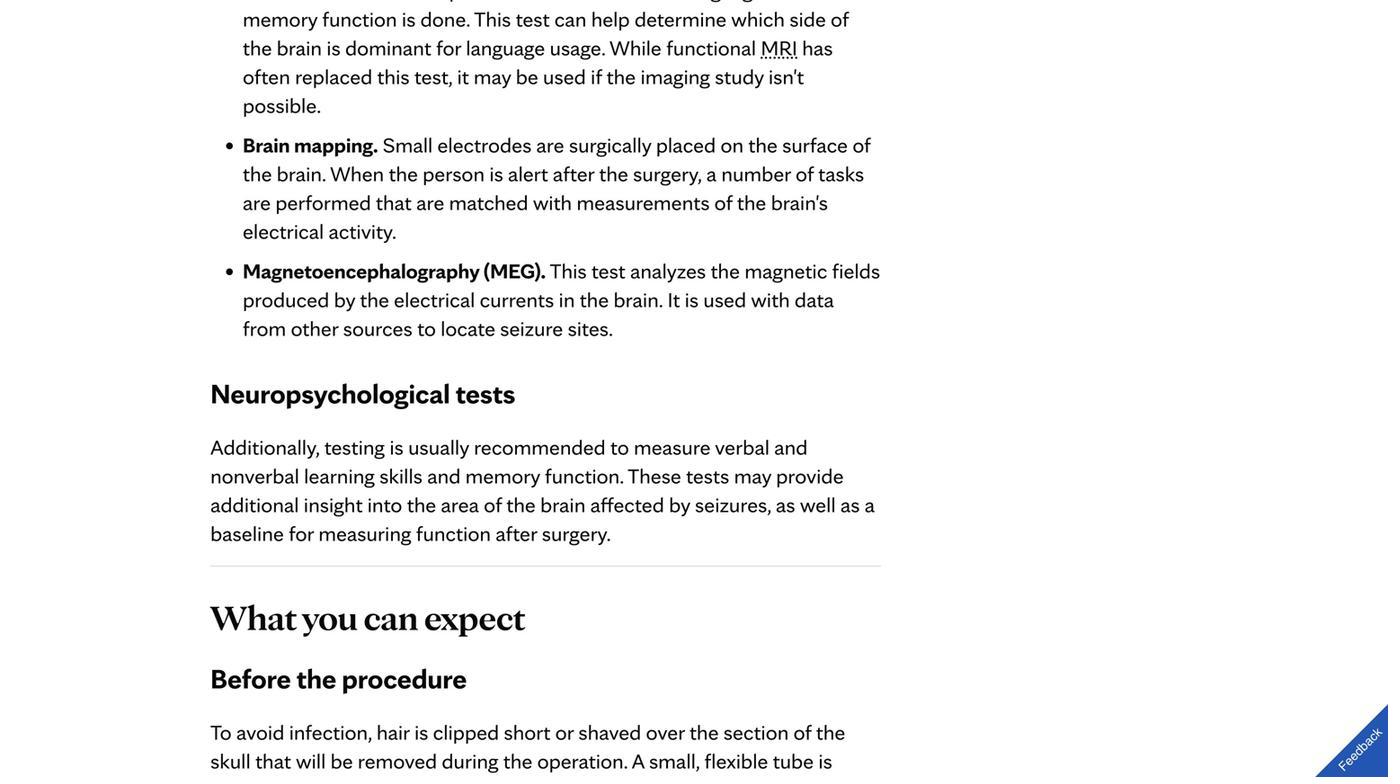 Task type: vqa. For each thing, say whether or not it's contained in the screenshot.
AFTER to the right
yes



Task type: locate. For each thing, give the bounding box(es) containing it.
brain. down brain mapping.
[[277, 161, 326, 187]]

tests up "seizures," at the right bottom of the page
[[686, 463, 730, 489]]

to up these
[[611, 434, 629, 460]]

usually
[[408, 434, 469, 460]]

tests down locate
[[456, 376, 516, 410]]

is inside this test analyzes the magnetic fields produced by the electrical currents in the brain. it is used with data from other sources to locate seizure sites.
[[685, 287, 699, 313]]

electrical inside small electrodes are surgically placed on the surface of the brain. when the person is alert after the surgery, a number of tasks are performed that are matched with measurements of the brain's electrical activity.
[[243, 218, 324, 244]]

0 horizontal spatial with
[[533, 189, 572, 216]]

can
[[364, 596, 418, 639]]

of up brain's
[[796, 161, 814, 187]]

brain. left it
[[614, 287, 663, 313]]

will
[[296, 748, 326, 774]]

a
[[707, 161, 717, 187], [865, 492, 875, 518], [335, 777, 345, 777]]

for
[[289, 520, 314, 547]]

surgery,
[[633, 161, 702, 187]]

placed up surgery,
[[656, 132, 716, 158]]

by down magnetoencephalography
[[334, 287, 355, 313]]

1 vertical spatial a
[[865, 492, 875, 518]]

2 horizontal spatial to
[[611, 434, 629, 460]]

that down the avoid
[[255, 748, 291, 774]]

0 vertical spatial and
[[775, 434, 808, 460]]

0 vertical spatial brain.
[[277, 161, 326, 187]]

are down brain
[[243, 189, 271, 216]]

placed inside "to avoid infection, hair is clipped short or shaved over the section of the skull that will be removed during the operation. a small, flexible tube is placed within a vein to deliver"
[[210, 777, 270, 777]]

the right the in
[[580, 287, 609, 313]]

infection,
[[289, 719, 372, 745]]

neuropsychological
[[210, 376, 450, 410]]

1 horizontal spatial used
[[704, 287, 747, 313]]

0 horizontal spatial brain.
[[277, 161, 326, 187]]

electrical down performed
[[243, 218, 324, 244]]

used
[[543, 64, 586, 90], [704, 287, 747, 313]]

1 vertical spatial by
[[669, 492, 691, 518]]

the down memory on the bottom
[[507, 492, 536, 518]]

0 horizontal spatial by
[[334, 287, 355, 313]]

by down these
[[669, 492, 691, 518]]

are up alert
[[537, 132, 565, 158]]

electrical up locate
[[394, 287, 475, 313]]

0 vertical spatial that
[[376, 189, 412, 216]]

is up skills
[[390, 434, 404, 460]]

magnetoencephalography (meg).
[[243, 258, 546, 284]]

skills
[[380, 463, 423, 489]]

that inside "to avoid infection, hair is clipped short or shaved over the section of the skull that will be removed during the operation. a small, flexible tube is placed within a vein to deliver"
[[255, 748, 291, 774]]

by
[[334, 287, 355, 313], [669, 492, 691, 518]]

0 vertical spatial by
[[334, 287, 355, 313]]

0 horizontal spatial be
[[331, 748, 353, 774]]

the
[[607, 64, 636, 90], [749, 132, 778, 158], [243, 161, 272, 187], [389, 161, 418, 187], [599, 161, 629, 187], [737, 189, 767, 216], [711, 258, 740, 284], [360, 287, 389, 313], [580, 287, 609, 313], [407, 492, 436, 518], [507, 492, 536, 518], [297, 661, 337, 695], [690, 719, 719, 745], [816, 719, 846, 745], [504, 748, 533, 774]]

the down small
[[389, 161, 418, 187]]

data
[[795, 287, 834, 313]]

is
[[490, 161, 504, 187], [685, 287, 699, 313], [390, 434, 404, 460], [415, 719, 429, 745], [819, 748, 833, 774]]

learning
[[304, 463, 375, 489]]

1 horizontal spatial that
[[376, 189, 412, 216]]

feedback
[[1336, 725, 1386, 774]]

brain. inside small electrodes are surgically placed on the surface of the brain. when the person is alert after the surgery, a number of tasks are performed that are matched with measurements of the brain's electrical activity.
[[277, 161, 326, 187]]

may right it
[[474, 64, 511, 90]]

may
[[474, 64, 511, 90], [734, 463, 772, 489]]

alert
[[508, 161, 548, 187]]

has
[[803, 35, 833, 61]]

well
[[800, 492, 836, 518]]

area
[[441, 492, 479, 518]]

operation.
[[537, 748, 628, 774]]

locate
[[441, 315, 496, 341]]

1 vertical spatial and
[[427, 463, 461, 489]]

0 vertical spatial used
[[543, 64, 586, 90]]

1 vertical spatial be
[[331, 748, 353, 774]]

used inside "has often replaced this test, it may be used if the imaging study isn't possible."
[[543, 64, 586, 90]]

1 vertical spatial electrical
[[394, 287, 475, 313]]

shaved
[[579, 719, 642, 745]]

0 horizontal spatial used
[[543, 64, 586, 90]]

function.
[[545, 463, 624, 489]]

may down verbal
[[734, 463, 772, 489]]

a inside additionally, testing is usually recommended to measure verbal and nonverbal learning skills and memory function. these tests may provide additional insight into the area of the brain affected by seizures, as well as a baseline for measuring function after surgery.
[[865, 492, 875, 518]]

analyzes
[[631, 258, 706, 284]]

expect
[[424, 596, 526, 639]]

used left the "if"
[[543, 64, 586, 90]]

and down usually
[[427, 463, 461, 489]]

brain
[[243, 132, 290, 158]]

1 vertical spatial that
[[255, 748, 291, 774]]

small,
[[649, 748, 700, 774]]

be right it
[[516, 64, 539, 90]]

1 vertical spatial after
[[496, 520, 537, 547]]

the right the "if"
[[607, 64, 636, 90]]

in
[[559, 287, 575, 313]]

a
[[632, 748, 645, 774]]

1 horizontal spatial to
[[417, 315, 436, 341]]

and
[[775, 434, 808, 460], [427, 463, 461, 489]]

0 horizontal spatial to
[[391, 777, 409, 777]]

2 horizontal spatial a
[[865, 492, 875, 518]]

of inside additionally, testing is usually recommended to measure verbal and nonverbal learning skills and memory function. these tests may provide additional insight into the area of the brain affected by seizures, as well as a baseline for measuring function after surgery.
[[484, 492, 502, 518]]

a right surgery,
[[707, 161, 717, 187]]

these
[[628, 463, 682, 489]]

additionally, testing is usually recommended to measure verbal and nonverbal learning skills and memory function. these tests may provide additional insight into the area of the brain affected by seizures, as well as a baseline for measuring function after surgery.
[[210, 434, 875, 547]]

with inside this test analyzes the magnetic fields produced by the electrical currents in the brain. it is used with data from other sources to locate seizure sites.
[[751, 287, 790, 313]]

and up provide
[[775, 434, 808, 460]]

0 vertical spatial electrical
[[243, 218, 324, 244]]

0 horizontal spatial placed
[[210, 777, 270, 777]]

1 vertical spatial tests
[[686, 463, 730, 489]]

0 vertical spatial may
[[474, 64, 511, 90]]

is right it
[[685, 287, 699, 313]]

after inside small electrodes are surgically placed on the surface of the brain. when the person is alert after the surgery, a number of tasks are performed that are matched with measurements of the brain's electrical activity.
[[553, 161, 595, 187]]

0 vertical spatial a
[[707, 161, 717, 187]]

1 horizontal spatial by
[[669, 492, 691, 518]]

1 horizontal spatial as
[[841, 492, 860, 518]]

1 vertical spatial to
[[611, 434, 629, 460]]

measure
[[634, 434, 711, 460]]

testing
[[324, 434, 385, 460]]

are down the person
[[417, 189, 445, 216]]

is right "hair"
[[415, 719, 429, 745]]

as right well
[[841, 492, 860, 518]]

0 horizontal spatial as
[[776, 492, 796, 518]]

as left well
[[776, 492, 796, 518]]

vein
[[349, 777, 386, 777]]

section
[[724, 719, 789, 745]]

1 horizontal spatial electrical
[[394, 287, 475, 313]]

may inside "has often replaced this test, it may be used if the imaging study isn't possible."
[[474, 64, 511, 90]]

of up "tube"
[[794, 719, 812, 745]]

1 vertical spatial may
[[734, 463, 772, 489]]

0 horizontal spatial a
[[335, 777, 345, 777]]

0 horizontal spatial tests
[[456, 376, 516, 410]]

1 horizontal spatial brain.
[[614, 287, 663, 313]]

(meg).
[[484, 258, 546, 284]]

insight
[[304, 492, 363, 518]]

1 horizontal spatial after
[[553, 161, 595, 187]]

0 horizontal spatial may
[[474, 64, 511, 90]]

has often replaced this test, it may be used if the imaging study isn't possible.
[[243, 35, 833, 118]]

is up matched
[[490, 161, 504, 187]]

1 vertical spatial with
[[751, 287, 790, 313]]

be up the 'vein'
[[331, 748, 353, 774]]

deliver
[[414, 777, 474, 777]]

with down magnetic
[[751, 287, 790, 313]]

after
[[553, 161, 595, 187], [496, 520, 537, 547]]

brain's
[[771, 189, 828, 216]]

may inside additionally, testing is usually recommended to measure verbal and nonverbal learning skills and memory function. these tests may provide additional insight into the area of the brain affected by seizures, as well as a baseline for measuring function after surgery.
[[734, 463, 772, 489]]

of down memory on the bottom
[[484, 492, 502, 518]]

of up tasks
[[853, 132, 871, 158]]

1 horizontal spatial tests
[[686, 463, 730, 489]]

2 as from the left
[[841, 492, 860, 518]]

1 horizontal spatial a
[[707, 161, 717, 187]]

mapping.
[[294, 132, 378, 158]]

to left locate
[[417, 315, 436, 341]]

0 vertical spatial be
[[516, 64, 539, 90]]

0 vertical spatial to
[[417, 315, 436, 341]]

electrodes
[[438, 132, 532, 158]]

1 horizontal spatial may
[[734, 463, 772, 489]]

a left the 'vein'
[[335, 777, 345, 777]]

when
[[330, 161, 384, 187]]

2 vertical spatial to
[[391, 777, 409, 777]]

0 vertical spatial placed
[[656, 132, 716, 158]]

that up 'activity.'
[[376, 189, 412, 216]]

person
[[423, 161, 485, 187]]

activity.
[[329, 218, 397, 244]]

on
[[721, 132, 744, 158]]

be inside "to avoid infection, hair is clipped short or shaved over the section of the skull that will be removed during the operation. a small, flexible tube is placed within a vein to deliver"
[[331, 748, 353, 774]]

that inside small electrodes are surgically placed on the surface of the brain. when the person is alert after the surgery, a number of tasks are performed that are matched with measurements of the brain's electrical activity.
[[376, 189, 412, 216]]

1 horizontal spatial be
[[516, 64, 539, 90]]

additionally,
[[210, 434, 320, 460]]

of down number
[[715, 189, 733, 216]]

possible.
[[243, 92, 321, 118]]

1 horizontal spatial placed
[[656, 132, 716, 158]]

after down memory on the bottom
[[496, 520, 537, 547]]

a inside small electrodes are surgically placed on the surface of the brain. when the person is alert after the surgery, a number of tasks are performed that are matched with measurements of the brain's electrical activity.
[[707, 161, 717, 187]]

0 vertical spatial after
[[553, 161, 595, 187]]

the down skills
[[407, 492, 436, 518]]

used right it
[[704, 287, 747, 313]]

nonverbal
[[210, 463, 299, 489]]

number
[[722, 161, 791, 187]]

if
[[591, 64, 602, 90]]

a right well
[[865, 492, 875, 518]]

0 horizontal spatial that
[[255, 748, 291, 774]]

that
[[376, 189, 412, 216], [255, 748, 291, 774]]

1 vertical spatial brain.
[[614, 287, 663, 313]]

clipped
[[433, 719, 499, 745]]

1 vertical spatial placed
[[210, 777, 270, 777]]

0 vertical spatial with
[[533, 189, 572, 216]]

1 vertical spatial used
[[704, 287, 747, 313]]

with down alert
[[533, 189, 572, 216]]

0 horizontal spatial after
[[496, 520, 537, 547]]

1 horizontal spatial with
[[751, 287, 790, 313]]

tests
[[456, 376, 516, 410], [686, 463, 730, 489]]

during
[[442, 748, 499, 774]]

placed down skull
[[210, 777, 270, 777]]

after right alert
[[553, 161, 595, 187]]

removed
[[358, 748, 437, 774]]

is right "tube"
[[819, 748, 833, 774]]

verbal
[[715, 434, 770, 460]]

0 horizontal spatial electrical
[[243, 218, 324, 244]]

recommended
[[474, 434, 606, 460]]

2 vertical spatial a
[[335, 777, 345, 777]]

to down removed
[[391, 777, 409, 777]]



Task type: describe. For each thing, give the bounding box(es) containing it.
with inside small electrodes are surgically placed on the surface of the brain. when the person is alert after the surgery, a number of tasks are performed that are matched with measurements of the brain's electrical activity.
[[533, 189, 572, 216]]

magnetic
[[745, 258, 828, 284]]

the up infection,
[[297, 661, 337, 695]]

skull
[[210, 748, 251, 774]]

study
[[715, 64, 764, 90]]

sites.
[[568, 315, 613, 341]]

surgically
[[569, 132, 652, 158]]

produced
[[243, 287, 329, 313]]

into
[[368, 492, 402, 518]]

what
[[210, 596, 297, 639]]

hair
[[377, 719, 410, 745]]

to inside "to avoid infection, hair is clipped short or shaved over the section of the skull that will be removed during the operation. a small, flexible tube is placed within a vein to deliver"
[[391, 777, 409, 777]]

within
[[275, 777, 330, 777]]

over
[[646, 719, 685, 745]]

sources
[[343, 315, 413, 341]]

seizure
[[500, 315, 563, 341]]

short
[[504, 719, 551, 745]]

tube
[[773, 748, 814, 774]]

provide
[[776, 463, 844, 489]]

it
[[457, 64, 469, 90]]

measuring
[[319, 520, 412, 547]]

this test analyzes the magnetic fields produced by the electrical currents in the brain. it is used with data from other sources to locate seizure sites.
[[243, 258, 881, 341]]

seizures,
[[695, 492, 772, 518]]

is inside small electrodes are surgically placed on the surface of the brain. when the person is alert after the surgery, a number of tasks are performed that are matched with measurements of the brain's electrical activity.
[[490, 161, 504, 187]]

used inside this test analyzes the magnetic fields produced by the electrical currents in the brain. it is used with data from other sources to locate seizure sites.
[[704, 287, 747, 313]]

from
[[243, 315, 286, 341]]

is inside additionally, testing is usually recommended to measure verbal and nonverbal learning skills and memory function. these tests may provide additional insight into the area of the brain affected by seizures, as well as a baseline for measuring function after surgery.
[[390, 434, 404, 460]]

1 horizontal spatial are
[[417, 189, 445, 216]]

fields
[[832, 258, 881, 284]]

1 as from the left
[[776, 492, 796, 518]]

surgery.
[[542, 520, 611, 547]]

imaging
[[641, 64, 711, 90]]

this
[[550, 258, 587, 284]]

additional
[[210, 492, 299, 518]]

the right over
[[690, 719, 719, 745]]

the right section
[[816, 719, 846, 745]]

matched
[[449, 189, 529, 216]]

before
[[210, 661, 291, 695]]

memory
[[466, 463, 540, 489]]

after inside additionally, testing is usually recommended to measure verbal and nonverbal learning skills and memory function. these tests may provide additional insight into the area of the brain affected by seizures, as well as a baseline for measuring function after surgery.
[[496, 520, 537, 547]]

procedure
[[342, 661, 467, 695]]

the down brain
[[243, 161, 272, 187]]

by inside additionally, testing is usually recommended to measure verbal and nonverbal learning skills and memory function. these tests may provide additional insight into the area of the brain affected by seizures, as well as a baseline for measuring function after surgery.
[[669, 492, 691, 518]]

brain
[[541, 492, 586, 518]]

by inside this test analyzes the magnetic fields produced by the electrical currents in the brain. it is used with data from other sources to locate seizure sites.
[[334, 287, 355, 313]]

to inside additionally, testing is usually recommended to measure verbal and nonverbal learning skills and memory function. these tests may provide additional insight into the area of the brain affected by seizures, as well as a baseline for measuring function after surgery.
[[611, 434, 629, 460]]

electrical inside this test analyzes the magnetic fields produced by the electrical currents in the brain. it is used with data from other sources to locate seizure sites.
[[394, 287, 475, 313]]

affected
[[591, 492, 665, 518]]

isn't
[[769, 64, 804, 90]]

a inside "to avoid infection, hair is clipped short or shaved over the section of the skull that will be removed during the operation. a small, flexible tube is placed within a vein to deliver"
[[335, 777, 345, 777]]

0 horizontal spatial are
[[243, 189, 271, 216]]

the inside "has often replaced this test, it may be used if the imaging study isn't possible."
[[607, 64, 636, 90]]

other
[[291, 315, 339, 341]]

tests inside additionally, testing is usually recommended to measure verbal and nonverbal learning skills and memory function. these tests may provide additional insight into the area of the brain affected by seizures, as well as a baseline for measuring function after surgery.
[[686, 463, 730, 489]]

what you can expect
[[210, 596, 526, 639]]

you
[[302, 596, 358, 639]]

surface
[[783, 132, 848, 158]]

baseline
[[210, 520, 284, 547]]

brain mapping.
[[243, 132, 378, 158]]

or
[[555, 719, 574, 745]]

this
[[377, 64, 410, 90]]

the right analyzes
[[711, 258, 740, 284]]

2 horizontal spatial are
[[537, 132, 565, 158]]

neuropsychological tests
[[210, 376, 516, 410]]

function
[[416, 520, 491, 547]]

test,
[[415, 64, 453, 90]]

the down surgically
[[599, 161, 629, 187]]

avoid
[[236, 719, 285, 745]]

magnetoencephalography
[[243, 258, 480, 284]]

the down number
[[737, 189, 767, 216]]

small
[[383, 132, 433, 158]]

placed inside small electrodes are surgically placed on the surface of the brain. when the person is alert after the surgery, a number of tasks are performed that are matched with measurements of the brain's electrical activity.
[[656, 132, 716, 158]]

currents
[[480, 287, 554, 313]]

brain. inside this test analyzes the magnetic fields produced by the electrical currents in the brain. it is used with data from other sources to locate seizure sites.
[[614, 287, 663, 313]]

often
[[243, 64, 290, 90]]

to avoid infection, hair is clipped short or shaved over the section of the skull that will be removed during the operation. a small, flexible tube is placed within a vein to deliver
[[210, 719, 846, 777]]

0 vertical spatial tests
[[456, 376, 516, 410]]

1 horizontal spatial and
[[775, 434, 808, 460]]

feedback button
[[1301, 689, 1389, 777]]

performed
[[276, 189, 371, 216]]

replaced
[[295, 64, 373, 90]]

to inside this test analyzes the magnetic fields produced by the electrical currents in the brain. it is used with data from other sources to locate seizure sites.
[[417, 315, 436, 341]]

it
[[668, 287, 680, 313]]

small electrodes are surgically placed on the surface of the brain. when the person is alert after the surgery, a number of tasks are performed that are matched with measurements of the brain's electrical activity.
[[243, 132, 871, 244]]

the down short
[[504, 748, 533, 774]]

0 horizontal spatial and
[[427, 463, 461, 489]]

mri
[[761, 35, 798, 61]]

of inside "to avoid infection, hair is clipped short or shaved over the section of the skull that will be removed during the operation. a small, flexible tube is placed within a vein to deliver"
[[794, 719, 812, 745]]

flexible
[[705, 748, 768, 774]]

measurements
[[577, 189, 710, 216]]

be inside "has often replaced this test, it may be used if the imaging study isn't possible."
[[516, 64, 539, 90]]

the up the sources
[[360, 287, 389, 313]]

test
[[592, 258, 626, 284]]

tasks
[[819, 161, 865, 187]]

the up number
[[749, 132, 778, 158]]



